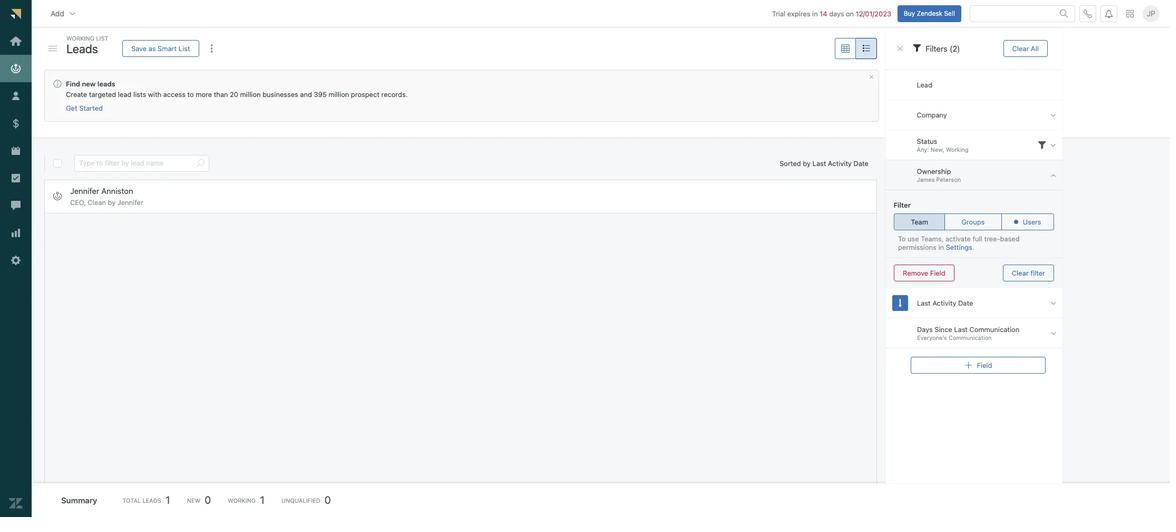 Task type: describe. For each thing, give the bounding box(es) containing it.
buy zendesk sell
[[904, 9, 955, 17]]

permissions
[[898, 243, 937, 251]]

get started
[[66, 104, 103, 112]]

0 vertical spatial by
[[803, 159, 811, 167]]

bell image
[[1105, 9, 1113, 18]]

expires
[[788, 9, 810, 18]]

working for 1
[[228, 497, 256, 504]]

full
[[973, 235, 983, 243]]

get
[[66, 104, 77, 112]]

working 1
[[228, 494, 265, 506]]

0 horizontal spatial in
[[812, 9, 818, 18]]

save as smart list button
[[122, 40, 199, 57]]

and
[[300, 90, 312, 99]]

3 angle down image from the top
[[1051, 299, 1056, 308]]

activate
[[946, 235, 971, 243]]

days
[[917, 325, 933, 334]]

lead
[[917, 81, 933, 89]]

filter fill image
[[1038, 141, 1047, 149]]

find new leads create targeted lead lists with access to more than 20 million businesses and 395 million prospect records.
[[66, 80, 408, 99]]

leads inside total leads 1
[[143, 497, 161, 504]]

Type to filter by lead name field
[[79, 156, 192, 171]]

jp
[[1147, 9, 1156, 18]]

to
[[898, 235, 906, 243]]

on
[[846, 9, 854, 18]]

lists
[[133, 90, 146, 99]]

0 vertical spatial activity
[[828, 159, 852, 167]]

settings .
[[946, 243, 974, 251]]

20
[[230, 90, 238, 99]]

1 vertical spatial last
[[917, 299, 931, 307]]

1 vertical spatial communication
[[949, 334, 992, 341]]

everyone's
[[917, 334, 947, 341]]

info image
[[53, 80, 62, 88]]

list inside working list leads
[[96, 35, 108, 42]]

leads inside working list leads
[[66, 41, 98, 56]]

new
[[82, 80, 96, 88]]

teams,
[[921, 235, 944, 243]]

last for since
[[954, 325, 968, 334]]

0 vertical spatial communication
[[970, 325, 1020, 334]]

peterson
[[937, 176, 961, 183]]

1 horizontal spatial cancel image
[[896, 44, 905, 53]]

buy zendesk sell button
[[898, 5, 962, 22]]

12/01/2023
[[856, 9, 891, 18]]

to
[[187, 90, 194, 99]]

ownership
[[917, 167, 951, 176]]

jennifer anniston ceo, clean by jennifer
[[70, 186, 143, 206]]

use
[[908, 235, 919, 243]]

filters
[[926, 44, 948, 53]]

1 horizontal spatial jennifer
[[117, 198, 143, 206]]

new 0
[[187, 494, 211, 506]]

as
[[148, 44, 156, 52]]

sell
[[944, 9, 955, 17]]

settings link
[[946, 243, 972, 252]]

team
[[911, 217, 928, 226]]

1 angle down image from the top
[[1051, 110, 1056, 119]]

1 vertical spatial cancel image
[[869, 74, 875, 80]]

0 horizontal spatial date
[[854, 159, 869, 167]]

last for by
[[813, 159, 826, 167]]

ceo,
[[70, 198, 86, 206]]

.
[[972, 243, 974, 251]]

handler image
[[48, 46, 57, 51]]

access
[[163, 90, 186, 99]]

clear filter
[[1012, 269, 1045, 277]]

settings
[[946, 243, 972, 251]]

2 million from the left
[[329, 90, 349, 99]]

filter fill image
[[913, 44, 921, 52]]

add
[[51, 9, 64, 18]]

clear for clear all
[[1012, 44, 1029, 52]]

records.
[[381, 90, 408, 99]]

sorted by last activity date
[[780, 159, 869, 167]]

in inside to use teams, activate full tree-based permissions in
[[939, 243, 944, 251]]

save as smart list
[[131, 44, 190, 52]]

2 1 from the left
[[260, 494, 265, 506]]

0 horizontal spatial jennifer
[[70, 186, 99, 195]]

summary
[[61, 495, 97, 505]]

sorted
[[780, 159, 801, 167]]

filters (2)
[[926, 44, 960, 53]]

started
[[79, 104, 103, 112]]

smart
[[158, 44, 177, 52]]

groups
[[962, 217, 985, 226]]

clear all
[[1012, 44, 1039, 52]]

field inside field button
[[977, 361, 992, 369]]

(2)
[[950, 44, 960, 53]]

more
[[196, 90, 212, 99]]

0 horizontal spatial search image
[[196, 159, 205, 168]]

to use teams, activate full tree-based permissions in
[[898, 235, 1020, 251]]

0 for unqualified 0
[[325, 494, 331, 506]]



Task type: locate. For each thing, give the bounding box(es) containing it.
field button
[[911, 357, 1046, 374]]

days
[[829, 9, 844, 18]]

prospect
[[351, 90, 380, 99]]

1 horizontal spatial list
[[179, 44, 190, 52]]

than
[[214, 90, 228, 99]]

all
[[1031, 44, 1039, 52]]

based
[[1000, 235, 1020, 243]]

0 vertical spatial filter
[[894, 201, 911, 209]]

zendesk products image
[[1127, 10, 1134, 17]]

by right sorted
[[803, 159, 811, 167]]

james
[[917, 176, 935, 183]]

filter up team
[[894, 201, 911, 209]]

1 horizontal spatial in
[[939, 243, 944, 251]]

1 horizontal spatial search image
[[1060, 9, 1069, 18]]

0 horizontal spatial cancel image
[[869, 74, 875, 80]]

chevron down image
[[68, 9, 77, 18]]

leads
[[66, 41, 98, 56], [143, 497, 161, 504]]

million right "20"
[[240, 90, 261, 99]]

in left settings
[[939, 243, 944, 251]]

add button
[[42, 3, 85, 24]]

0 horizontal spatial activity
[[828, 159, 852, 167]]

0 horizontal spatial 0
[[205, 494, 211, 506]]

1 vertical spatial by
[[108, 198, 116, 206]]

1 horizontal spatial field
[[977, 361, 992, 369]]

groups button
[[945, 213, 1002, 230]]

trial
[[772, 9, 786, 18]]

0 vertical spatial last
[[813, 159, 826, 167]]

list
[[96, 35, 108, 42], [179, 44, 190, 52]]

1
[[165, 494, 170, 506], [260, 494, 265, 506]]

businesses
[[263, 90, 298, 99]]

by down anniston
[[108, 198, 116, 206]]

1 horizontal spatial working
[[228, 497, 256, 504]]

clear inside button
[[1012, 44, 1029, 52]]

field
[[930, 269, 946, 277], [977, 361, 992, 369]]

1 horizontal spatial filter
[[1031, 269, 1045, 277]]

last activity date
[[917, 299, 973, 307]]

in
[[812, 9, 818, 18], [939, 243, 944, 251]]

working inside working 1
[[228, 497, 256, 504]]

save
[[131, 44, 147, 52]]

users button
[[1002, 213, 1054, 230]]

filter inside button
[[1031, 269, 1045, 277]]

0 vertical spatial in
[[812, 9, 818, 18]]

users
[[1023, 217, 1041, 226]]

1 left new
[[165, 494, 170, 506]]

jennifer down anniston
[[117, 198, 143, 206]]

2 0 from the left
[[325, 494, 331, 506]]

1 vertical spatial field
[[977, 361, 992, 369]]

anniston
[[101, 186, 133, 195]]

clean
[[88, 198, 106, 206]]

total
[[122, 497, 141, 504]]

4 angle down image from the top
[[1051, 329, 1056, 338]]

field right the remove
[[930, 269, 946, 277]]

last right since
[[954, 325, 968, 334]]

targeted
[[89, 90, 116, 99]]

get started link
[[66, 104, 103, 113]]

list up leads
[[96, 35, 108, 42]]

1 horizontal spatial last
[[917, 299, 931, 307]]

0 vertical spatial search image
[[1060, 9, 1069, 18]]

clear left all
[[1012, 44, 1029, 52]]

working right new,
[[946, 146, 969, 153]]

unqualified
[[281, 497, 320, 504]]

0 vertical spatial leads
[[66, 41, 98, 56]]

2 horizontal spatial last
[[954, 325, 968, 334]]

buy
[[904, 9, 915, 17]]

clear all button
[[1003, 40, 1048, 57]]

since
[[935, 325, 952, 334]]

list right 'smart'
[[179, 44, 190, 52]]

trial expires in 14 days on 12/01/2023
[[772, 9, 891, 18]]

1 vertical spatial list
[[179, 44, 190, 52]]

list inside button
[[179, 44, 190, 52]]

0 horizontal spatial working
[[66, 35, 94, 42]]

working down chevron down image
[[66, 35, 94, 42]]

lead
[[118, 90, 131, 99]]

leads image
[[53, 192, 62, 200]]

leads
[[97, 80, 115, 88]]

filter down users
[[1031, 269, 1045, 277]]

1 horizontal spatial activity
[[933, 299, 956, 307]]

1 0 from the left
[[205, 494, 211, 506]]

with
[[148, 90, 161, 99]]

0 horizontal spatial filter
[[894, 201, 911, 209]]

14
[[820, 9, 827, 18]]

working for leads
[[66, 35, 94, 42]]

1 million from the left
[[240, 90, 261, 99]]

0 vertical spatial clear
[[1012, 44, 1029, 52]]

2 angle down image from the top
[[1051, 140, 1056, 149]]

field inside the remove field button
[[930, 269, 946, 277]]

working inside status any: new, working
[[946, 146, 969, 153]]

1 vertical spatial leads
[[143, 497, 161, 504]]

working list leads
[[66, 35, 108, 56]]

1 vertical spatial jennifer
[[117, 198, 143, 206]]

remove field button
[[894, 265, 955, 281]]

jennifer anniston link
[[70, 186, 133, 196]]

1 horizontal spatial leads
[[143, 497, 161, 504]]

in left 14
[[812, 9, 818, 18]]

activity up since
[[933, 299, 956, 307]]

create
[[66, 90, 87, 99]]

communication up field button
[[970, 325, 1020, 334]]

clear
[[1012, 44, 1029, 52], [1012, 269, 1029, 277]]

jp button
[[1143, 5, 1160, 22]]

activity right sorted
[[828, 159, 852, 167]]

zendesk image
[[9, 497, 23, 510]]

1 vertical spatial filter
[[1031, 269, 1045, 277]]

ownership james peterson
[[917, 167, 961, 183]]

tree-
[[984, 235, 1000, 243]]

any:
[[917, 146, 929, 153]]

search image
[[1060, 9, 1069, 18], [196, 159, 205, 168]]

remove field
[[903, 269, 946, 277]]

395
[[314, 90, 327, 99]]

unqualified 0
[[281, 494, 331, 506]]

field right add image
[[977, 361, 992, 369]]

remove
[[903, 269, 928, 277]]

team button
[[894, 213, 945, 230]]

0 vertical spatial field
[[930, 269, 946, 277]]

1 left unqualified
[[260, 494, 265, 506]]

clear inside button
[[1012, 269, 1029, 277]]

1 horizontal spatial by
[[803, 159, 811, 167]]

last right long arrow down icon
[[917, 299, 931, 307]]

jennifer up ceo,
[[70, 186, 99, 195]]

last
[[813, 159, 826, 167], [917, 299, 931, 307], [954, 325, 968, 334]]

clear filter button
[[1003, 265, 1054, 281]]

total leads 1
[[122, 494, 170, 506]]

1 vertical spatial working
[[946, 146, 969, 153]]

company
[[917, 111, 947, 119]]

clear down based
[[1012, 269, 1029, 277]]

leads right total
[[143, 497, 161, 504]]

long arrow down image
[[899, 299, 902, 308]]

find
[[66, 80, 80, 88]]

1 1 from the left
[[165, 494, 170, 506]]

1 vertical spatial date
[[958, 299, 973, 307]]

0 vertical spatial date
[[854, 159, 869, 167]]

1 vertical spatial clear
[[1012, 269, 1029, 277]]

by inside jennifer anniston ceo, clean by jennifer
[[108, 198, 116, 206]]

2 vertical spatial working
[[228, 497, 256, 504]]

0 vertical spatial cancel image
[[896, 44, 905, 53]]

days since last communication everyone's communication
[[917, 325, 1020, 341]]

zendesk
[[917, 9, 943, 17]]

1 horizontal spatial 1
[[260, 494, 265, 506]]

0 horizontal spatial by
[[108, 198, 116, 206]]

0 horizontal spatial list
[[96, 35, 108, 42]]

1 horizontal spatial date
[[958, 299, 973, 307]]

overflow vertical fill image
[[207, 44, 216, 53]]

last right sorted
[[813, 159, 826, 167]]

communication up add image
[[949, 334, 992, 341]]

0 right unqualified
[[325, 494, 331, 506]]

0 right new
[[205, 494, 211, 506]]

1 vertical spatial activity
[[933, 299, 956, 307]]

angle down image
[[1051, 110, 1056, 119], [1051, 140, 1056, 149], [1051, 299, 1056, 308], [1051, 329, 1056, 338]]

1 horizontal spatial million
[[329, 90, 349, 99]]

0 horizontal spatial field
[[930, 269, 946, 277]]

0 vertical spatial list
[[96, 35, 108, 42]]

cancel image
[[896, 44, 905, 53], [869, 74, 875, 80]]

million
[[240, 90, 261, 99], [329, 90, 349, 99]]

status
[[917, 137, 938, 145]]

calls image
[[1084, 9, 1092, 18]]

leads right the handler icon
[[66, 41, 98, 56]]

0 horizontal spatial last
[[813, 159, 826, 167]]

2 horizontal spatial working
[[946, 146, 969, 153]]

0 horizontal spatial 1
[[165, 494, 170, 506]]

working inside working list leads
[[66, 35, 94, 42]]

1 vertical spatial search image
[[196, 159, 205, 168]]

activity
[[828, 159, 852, 167], [933, 299, 956, 307]]

0 horizontal spatial million
[[240, 90, 261, 99]]

by
[[803, 159, 811, 167], [108, 198, 116, 206]]

1 vertical spatial in
[[939, 243, 944, 251]]

new
[[187, 497, 200, 504]]

add image
[[964, 361, 973, 370]]

2 vertical spatial last
[[954, 325, 968, 334]]

0 horizontal spatial leads
[[66, 41, 98, 56]]

million right 395
[[329, 90, 349, 99]]

last inside days since last communication everyone's communication
[[954, 325, 968, 334]]

0
[[205, 494, 211, 506], [325, 494, 331, 506]]

1 horizontal spatial 0
[[325, 494, 331, 506]]

new,
[[931, 146, 945, 153]]

0 vertical spatial working
[[66, 35, 94, 42]]

working right new 0
[[228, 497, 256, 504]]

0 vertical spatial jennifer
[[70, 186, 99, 195]]

angle up image
[[1051, 171, 1056, 179]]

0 for new 0
[[205, 494, 211, 506]]

communication
[[970, 325, 1020, 334], [949, 334, 992, 341]]

clear for clear filter
[[1012, 269, 1029, 277]]



Task type: vqa. For each thing, say whether or not it's contained in the screenshot.


